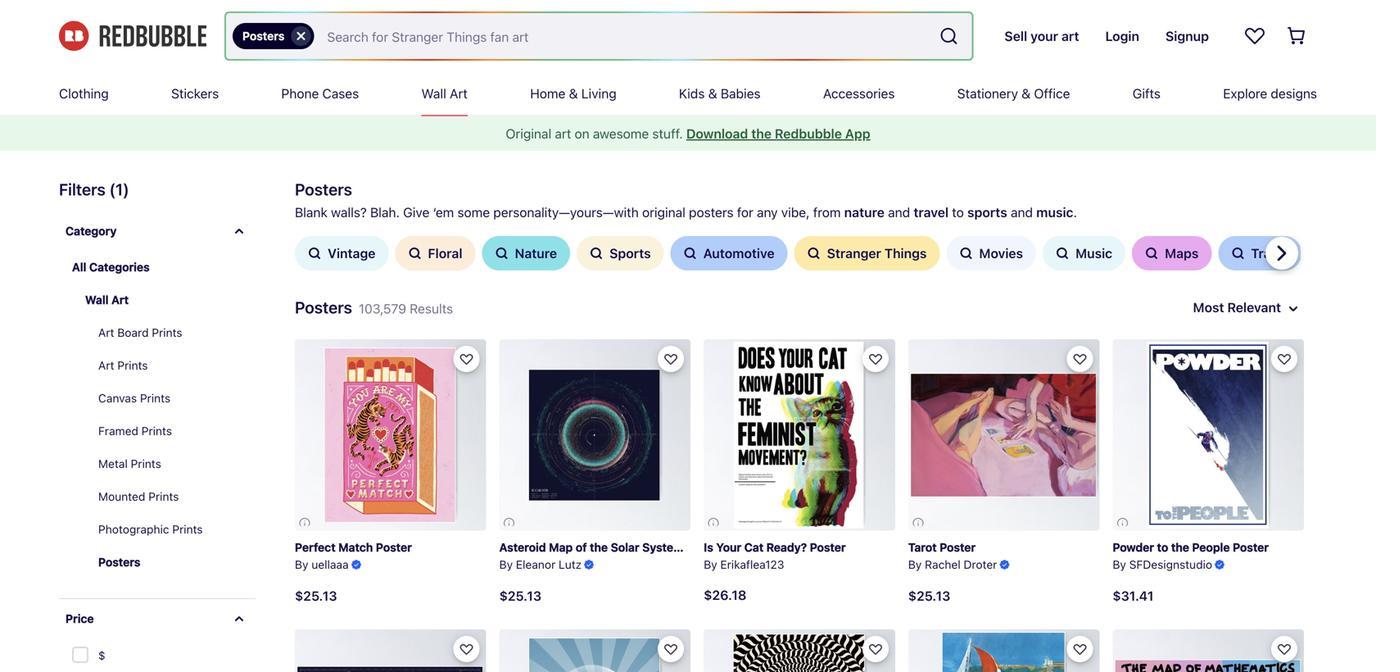 Task type: locate. For each thing, give the bounding box(es) containing it.
posters blank walls? blah. give 'em some personality—yours—with original posters for any vibe, from nature and travel to sports and music .
[[295, 180, 1078, 220]]

phone cases link
[[282, 72, 359, 115]]

travel
[[1252, 245, 1290, 261]]

tarot poster
[[909, 541, 976, 554]]

2 by from the left
[[500, 558, 513, 571]]

floral link
[[395, 236, 476, 270]]

music link
[[1043, 236, 1126, 270]]

by rachel droter
[[909, 558, 998, 571]]

1 poster from the left
[[376, 541, 412, 554]]

by down tarot
[[909, 558, 922, 571]]

posters
[[243, 29, 285, 43], [295, 180, 352, 199], [295, 298, 352, 317], [98, 555, 140, 569]]

0 vertical spatial posters button
[[233, 23, 314, 49]]

3 poster from the left
[[810, 541, 846, 554]]

5 poster from the left
[[1234, 541, 1270, 554]]

prints down board
[[117, 359, 148, 372]]

maps link
[[1133, 236, 1213, 270]]

2 horizontal spatial $25.13
[[909, 588, 951, 604]]

by inside is your cat ready? poster by erikaflea123
[[704, 558, 718, 571]]

poster right match
[[376, 541, 412, 554]]

phone
[[282, 86, 319, 101]]

by
[[295, 558, 309, 571], [500, 558, 513, 571], [704, 558, 718, 571], [909, 558, 922, 571], [1113, 558, 1127, 571]]

prints
[[152, 326, 182, 339], [117, 359, 148, 372], [140, 391, 171, 405], [142, 424, 172, 438], [131, 457, 161, 470], [148, 490, 179, 503], [172, 523, 203, 536]]

posters inside posters blank walls? blah. give 'em some personality—yours—with original posters for any vibe, from nature and travel to sports and music .
[[295, 180, 352, 199]]

2 and from the left
[[1011, 204, 1034, 220]]

prints down art prints button
[[140, 391, 171, 405]]

nature
[[845, 204, 885, 220]]

kids
[[679, 86, 705, 101]]

Search term search field
[[314, 13, 933, 59]]

1 horizontal spatial &
[[709, 86, 718, 101]]

by down powder
[[1113, 558, 1127, 571]]

poster right system
[[687, 541, 723, 554]]

give
[[403, 204, 430, 220]]

music
[[1037, 204, 1074, 220]]

1 vertical spatial wall art
[[85, 293, 129, 307]]

0 horizontal spatial wall art
[[85, 293, 129, 307]]

wall art link
[[422, 72, 468, 115]]

$25.13 down rachel
[[909, 588, 951, 604]]

3 & from the left
[[1022, 86, 1031, 101]]

$25.13 down by uellaaa
[[295, 588, 337, 604]]

the right download
[[752, 126, 772, 141]]

by down asteroid
[[500, 558, 513, 571]]

poster right people
[[1234, 541, 1270, 554]]

2 horizontal spatial &
[[1022, 86, 1031, 101]]

is your cat ready? poster by erikaflea123
[[704, 541, 846, 571]]

1 by from the left
[[295, 558, 309, 571]]

mounted
[[98, 490, 145, 503]]

kids & babies link
[[679, 72, 761, 115]]

music
[[1076, 245, 1113, 261]]

wall art button
[[72, 284, 256, 316]]

framed prints
[[98, 424, 172, 438]]

prints down metal prints button
[[148, 490, 179, 503]]

prints down canvas prints button
[[142, 424, 172, 438]]

posters up phone
[[243, 29, 285, 43]]

wall inside menu bar
[[422, 86, 447, 101]]

board
[[117, 326, 149, 339]]

poster up by rachel droter
[[940, 541, 976, 554]]

perfect
[[295, 541, 336, 554]]

& left living
[[569, 86, 578, 101]]

category button
[[59, 211, 256, 251]]

download the redbubble app link
[[687, 126, 871, 141]]

rachel
[[925, 558, 961, 571]]

&
[[569, 86, 578, 101], [709, 86, 718, 101], [1022, 86, 1031, 101]]

the right of
[[590, 541, 608, 554]]

0 vertical spatial wall art
[[422, 86, 468, 101]]

to right travel link
[[953, 204, 965, 220]]

1 vertical spatial wall
[[85, 293, 109, 307]]

vintage link
[[295, 236, 389, 270]]

.
[[1074, 204, 1078, 220]]

posters up "blank" at the left
[[295, 180, 352, 199]]

canvas
[[98, 391, 137, 405]]

and left travel link
[[889, 204, 911, 220]]

vibe,
[[782, 204, 810, 220]]

0 horizontal spatial &
[[569, 86, 578, 101]]

0 horizontal spatial $25.13
[[295, 588, 337, 604]]

from
[[814, 204, 841, 220]]

1 $25.13 from the left
[[295, 588, 337, 604]]

prints down mounted prints button at the left bottom
[[172, 523, 203, 536]]

& for home
[[569, 86, 578, 101]]

0 vertical spatial to
[[953, 204, 965, 220]]

people
[[1193, 541, 1231, 554]]

)
[[123, 180, 129, 199]]

all
[[72, 260, 86, 274]]

2 & from the left
[[709, 86, 718, 101]]

asteroid
[[500, 541, 546, 554]]

$25.13 for eleanor
[[500, 588, 542, 604]]

to
[[953, 204, 965, 220], [1158, 541, 1169, 554]]

erikaflea123
[[721, 558, 785, 571]]

explore
[[1224, 86, 1268, 101]]

& for stationery
[[1022, 86, 1031, 101]]

$25.13 for uellaaa
[[295, 588, 337, 604]]

& left the office
[[1022, 86, 1031, 101]]

art board prints button
[[85, 316, 256, 349]]

original
[[643, 204, 686, 220]]

metal prints
[[98, 457, 161, 470]]

1 horizontal spatial wall
[[422, 86, 447, 101]]

0 horizontal spatial wall
[[85, 293, 109, 307]]

by for by sfdesignstudio
[[1113, 558, 1127, 571]]

perfect match poster image
[[295, 339, 487, 531]]

nature
[[515, 245, 557, 261]]

all categories button
[[59, 251, 256, 284]]

framed
[[98, 424, 138, 438]]

maps
[[1166, 245, 1200, 261]]

103,579
[[359, 301, 407, 316]]

0 horizontal spatial and
[[889, 204, 911, 220]]

art
[[450, 86, 468, 101], [112, 293, 129, 307], [98, 326, 114, 339], [98, 359, 114, 372]]

1 vertical spatial to
[[1158, 541, 1169, 554]]

posters inside field
[[243, 29, 285, 43]]

gifts
[[1133, 86, 1161, 101]]

1 horizontal spatial $25.13
[[500, 588, 542, 604]]

art
[[555, 126, 572, 141]]

posters button down photographic prints
[[85, 546, 256, 579]]

mounted prints
[[98, 490, 179, 503]]

5 by from the left
[[1113, 558, 1127, 571]]

explore designs link
[[1224, 72, 1318, 115]]

art inside menu bar
[[450, 86, 468, 101]]

by down is on the right bottom of the page
[[704, 558, 718, 571]]

posters button up phone
[[233, 23, 314, 49]]

to up 'by sfdesignstudio'
[[1158, 541, 1169, 554]]

0 vertical spatial wall
[[422, 86, 447, 101]]

prints down the wall art button
[[152, 326, 182, 339]]

wall inside button
[[85, 293, 109, 307]]

nature link
[[482, 236, 571, 270]]

by eleanor lutz
[[500, 558, 582, 571]]

menu bar
[[59, 72, 1318, 115]]

redbubble logo image
[[59, 21, 207, 51]]

eleanor
[[516, 558, 556, 571]]

by down perfect
[[295, 558, 309, 571]]

and left music
[[1011, 204, 1034, 220]]

1 & from the left
[[569, 86, 578, 101]]

Posters field
[[226, 13, 972, 59]]

0 horizontal spatial to
[[953, 204, 965, 220]]

prints for framed
[[142, 424, 172, 438]]

3 by from the left
[[704, 558, 718, 571]]

& right kids
[[709, 86, 718, 101]]

& for kids
[[709, 86, 718, 101]]

wall art inside button
[[85, 293, 129, 307]]

'em
[[433, 204, 454, 220]]

poster right ready?
[[810, 541, 846, 554]]

the up sfdesignstudio on the bottom right of the page
[[1172, 541, 1190, 554]]

all categories
[[72, 260, 150, 274]]

movies link
[[947, 236, 1037, 270]]

4 by from the left
[[909, 558, 922, 571]]

$25.13 down 'eleanor'
[[500, 588, 542, 604]]

None checkbox
[[72, 647, 92, 666]]

by for by uellaaa
[[295, 558, 309, 571]]

2 $25.13 from the left
[[500, 588, 542, 604]]

asteroid map of the solar system poster image
[[500, 339, 691, 531]]

prints right the metal at the bottom of the page
[[131, 457, 161, 470]]

1 horizontal spatial and
[[1011, 204, 1034, 220]]

babies
[[721, 86, 761, 101]]

3 $25.13 from the left
[[909, 588, 951, 604]]

$31.41
[[1113, 588, 1154, 604]]

is
[[704, 541, 714, 554]]



Task type: vqa. For each thing, say whether or not it's contained in the screenshot.


Task type: describe. For each thing, give the bounding box(es) containing it.
prints for metal
[[131, 457, 161, 470]]

blank
[[295, 204, 328, 220]]

2 horizontal spatial the
[[1172, 541, 1190, 554]]

posters button inside posters field
[[233, 23, 314, 49]]

category
[[66, 224, 117, 238]]

clothing
[[59, 86, 109, 101]]

ready?
[[767, 541, 807, 554]]

for
[[737, 204, 754, 220]]

canvas prints
[[98, 391, 171, 405]]

travel link
[[1219, 236, 1303, 270]]

system
[[643, 541, 684, 554]]

poster inside is your cat ready? poster by erikaflea123
[[810, 541, 846, 554]]

by uellaaa
[[295, 558, 349, 571]]

(
[[109, 180, 115, 199]]

sports link
[[577, 236, 664, 270]]

original
[[506, 126, 552, 141]]

is your cat ready? poster image
[[704, 339, 896, 531]]

stickers
[[171, 86, 219, 101]]

nature link
[[845, 204, 885, 220]]

any
[[757, 204, 778, 220]]

filters
[[59, 180, 106, 199]]

1 horizontal spatial to
[[1158, 541, 1169, 554]]

posters down photographic
[[98, 555, 140, 569]]

solar
[[611, 541, 640, 554]]

gifts link
[[1133, 72, 1161, 115]]

powder to the people poster
[[1113, 541, 1270, 554]]

music link
[[1037, 204, 1074, 220]]

cat
[[745, 541, 764, 554]]

automotive link
[[671, 236, 788, 270]]

tarot
[[909, 541, 937, 554]]

price button
[[59, 599, 256, 638]]

price
[[66, 612, 94, 625]]

mounted prints button
[[85, 480, 256, 513]]

stationery & office
[[958, 86, 1071, 101]]

prints for mounted
[[148, 490, 179, 503]]

photographic prints button
[[85, 513, 256, 546]]

floral
[[428, 245, 463, 261]]

results
[[410, 301, 453, 316]]

sfdesignstudio
[[1130, 558, 1213, 571]]

lutz
[[559, 558, 582, 571]]

some
[[458, 204, 490, 220]]

photographic
[[98, 523, 169, 536]]

prints for canvas
[[140, 391, 171, 405]]

awesome
[[593, 126, 649, 141]]

prints for art
[[117, 359, 148, 372]]

none checkbox inside 103,579 results element
[[72, 647, 92, 666]]

powder
[[1113, 541, 1155, 554]]

personality—yours—with
[[494, 204, 639, 220]]

stationery
[[958, 86, 1019, 101]]

art board prints
[[98, 326, 182, 339]]

1 vertical spatial posters button
[[85, 546, 256, 579]]

filters ( 1 )
[[59, 180, 129, 199]]

home & living link
[[530, 72, 617, 115]]

home & living
[[530, 86, 617, 101]]

cases
[[323, 86, 359, 101]]

photographic prints
[[98, 523, 203, 536]]

art prints
[[98, 359, 148, 372]]

metal
[[98, 457, 128, 470]]

categories
[[89, 260, 150, 274]]

1 horizontal spatial the
[[752, 126, 772, 141]]

travel
[[914, 204, 949, 220]]

posters
[[689, 204, 734, 220]]

2 poster from the left
[[687, 541, 723, 554]]

your
[[717, 541, 742, 554]]

to inside posters blank walls? blah. give 'em some personality—yours—with original posters for any vibe, from nature and travel to sports and music .
[[953, 204, 965, 220]]

clothing link
[[59, 72, 109, 115]]

$26.18
[[704, 587, 747, 603]]

stationery & office link
[[958, 72, 1071, 115]]

menu bar containing clothing
[[59, 72, 1318, 115]]

map
[[549, 541, 573, 554]]

explore designs
[[1224, 86, 1318, 101]]

accessories
[[824, 86, 895, 101]]

sports
[[610, 245, 651, 261]]

4 poster from the left
[[940, 541, 976, 554]]

of
[[576, 541, 587, 554]]

1
[[115, 180, 123, 199]]

1 and from the left
[[889, 204, 911, 220]]

by for by rachel droter
[[909, 558, 922, 571]]

phone cases
[[282, 86, 359, 101]]

things
[[885, 245, 927, 261]]

framed prints button
[[85, 415, 256, 448]]

movies
[[980, 245, 1024, 261]]

accessories link
[[824, 72, 895, 115]]

1 horizontal spatial wall art
[[422, 86, 468, 101]]

103,579 results element
[[33, 177, 1344, 672]]

home
[[530, 86, 566, 101]]

uellaaa
[[312, 558, 349, 571]]

stranger things link
[[795, 236, 940, 270]]

powder to the people poster image
[[1113, 339, 1305, 531]]

droter
[[964, 558, 998, 571]]

on
[[575, 126, 590, 141]]

prints for photographic
[[172, 523, 203, 536]]

original art on awesome stuff. download the redbubble app
[[506, 126, 871, 141]]

office
[[1035, 86, 1071, 101]]

by for by eleanor lutz
[[500, 558, 513, 571]]

travel link
[[914, 204, 949, 220]]

tarot poster image
[[909, 339, 1100, 531]]

metal prints button
[[85, 448, 256, 480]]

$25.13 for rachel
[[909, 588, 951, 604]]

0 horizontal spatial the
[[590, 541, 608, 554]]

asteroid map of the solar system poster
[[500, 541, 723, 554]]

posters down vintage link
[[295, 298, 352, 317]]



